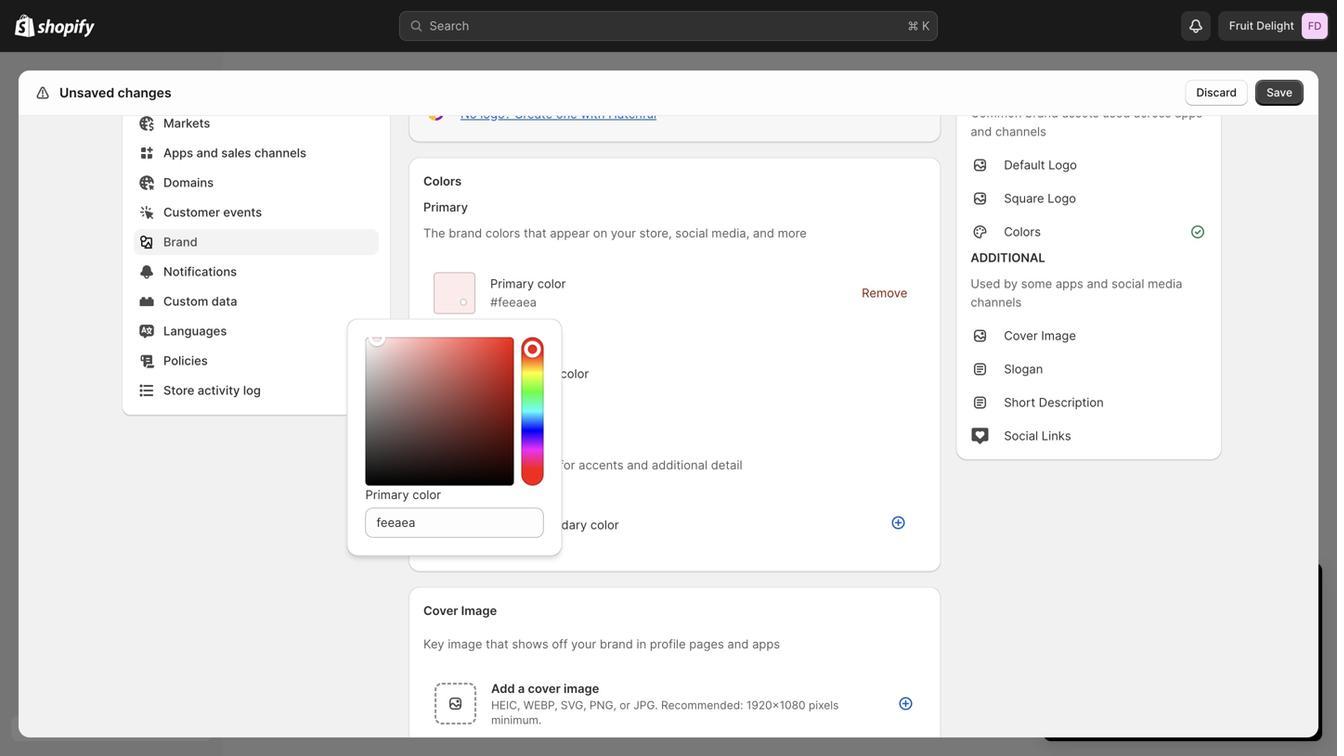 Task type: describe. For each thing, give the bounding box(es) containing it.
add a cover image heic, webp, svg, png, or jpg. recommended: 1920×1080 pixels minimum.
[[491, 682, 839, 728]]

by
[[1004, 277, 1018, 291]]

⌘ k
[[908, 19, 930, 33]]

contrasting color #ffffff
[[490, 367, 589, 400]]

remove button
[[851, 280, 919, 306]]

social
[[1004, 429, 1038, 443]]

for
[[560, 458, 575, 473]]

custom
[[163, 294, 208, 309]]

search
[[430, 19, 469, 33]]

0 horizontal spatial image
[[448, 638, 482, 652]]

across
[[1134, 106, 1172, 120]]

fruit delight
[[1229, 19, 1295, 33]]

domains
[[163, 176, 214, 190]]

0 vertical spatial social
[[675, 226, 708, 241]]

unsaved changes
[[59, 85, 171, 101]]

3 days left in your trial element
[[1044, 612, 1322, 742]]

primary for primary color #feeaea
[[490, 277, 534, 291]]

notifications
[[163, 265, 237, 279]]

no
[[461, 107, 477, 121]]

1 vertical spatial colors
[[490, 458, 525, 473]]

log
[[243, 384, 261, 398]]

color for contrasting color #ffffff
[[560, 367, 589, 381]]

and right accents
[[627, 458, 648, 473]]

with
[[581, 107, 605, 121]]

the
[[423, 226, 445, 241]]

on
[[593, 226, 608, 241]]

apps inside common brand assets used across apps and channels
[[1175, 106, 1203, 120]]

markets link
[[134, 111, 379, 137]]

1 vertical spatial image
[[461, 604, 497, 619]]

square logo
[[1004, 191, 1076, 206]]

policies link
[[134, 348, 379, 374]]

⌘
[[908, 19, 919, 33]]

social links
[[1004, 429, 1071, 443]]

short description
[[1004, 396, 1104, 410]]

png,
[[590, 699, 617, 713]]

brand
[[163, 235, 198, 249]]

cover
[[528, 682, 561, 697]]

and inside the "used by some apps and social media channels"
[[1087, 277, 1108, 291]]

brand link
[[134, 229, 379, 255]]

primary color #feeaea
[[490, 277, 566, 309]]

1 horizontal spatial shopify image
[[37, 19, 95, 38]]

no logo? create one with hatchful link
[[461, 107, 657, 121]]

channels for common
[[996, 124, 1047, 139]]

media
[[1148, 277, 1183, 291]]

1 vertical spatial used
[[528, 458, 556, 473]]

channels inside 'link'
[[254, 146, 306, 160]]

pages
[[689, 638, 724, 652]]

additional
[[971, 251, 1046, 265]]

changes
[[118, 85, 171, 101]]

primary for primary color
[[365, 488, 409, 502]]

#ffffff
[[490, 385, 524, 400]]

slogan
[[1004, 362, 1043, 377]]

brand for common
[[1025, 106, 1059, 120]]

more
[[778, 226, 807, 241]]

store activity log link
[[134, 378, 379, 404]]

0 vertical spatial cover image
[[1004, 329, 1076, 343]]

k
[[922, 19, 930, 33]]

secondary
[[527, 518, 587, 533]]

notifications link
[[134, 259, 379, 285]]

additional
[[652, 458, 708, 473]]

logo for square logo
[[1048, 191, 1076, 206]]

heic,
[[491, 699, 520, 713]]

0 vertical spatial your
[[611, 226, 636, 241]]

accents
[[579, 458, 624, 473]]

the brand colors that appear on your store, social media, and more
[[423, 226, 807, 241]]

fruit
[[1229, 19, 1254, 33]]

customer
[[163, 205, 220, 220]]

primary for primary
[[423, 200, 468, 215]]

apps and sales channels
[[163, 146, 306, 160]]

square
[[1004, 191, 1044, 206]]

or
[[620, 699, 630, 713]]

store
[[163, 384, 194, 398]]

create
[[514, 107, 553, 121]]

no logo? create one with hatchful image
[[423, 100, 446, 123]]

minimum.
[[491, 714, 542, 728]]

policies
[[163, 354, 208, 368]]

change image
[[460, 299, 467, 306]]

add for add a cover image heic, webp, svg, png, or jpg. recommended: 1920×1080 pixels minimum.
[[491, 682, 515, 697]]

and right pages
[[728, 638, 749, 652]]

no logo? create one with hatchful
[[461, 107, 657, 121]]

apps and sales channels link
[[134, 140, 379, 166]]

events
[[223, 205, 262, 220]]

customer events link
[[134, 200, 379, 226]]

one
[[556, 107, 577, 121]]

a for secondary
[[517, 518, 524, 533]]

a for cover
[[518, 682, 525, 697]]

unsaved
[[59, 85, 114, 101]]



Task type: vqa. For each thing, say whether or not it's contained in the screenshot.
left
no



Task type: locate. For each thing, give the bounding box(es) containing it.
a left secondary
[[517, 518, 524, 533]]

color right contrasting
[[560, 367, 589, 381]]

0 horizontal spatial used
[[528, 458, 556, 473]]

0 horizontal spatial image
[[461, 604, 497, 619]]

1 horizontal spatial colors
[[1004, 225, 1041, 239]]

and right 'apps'
[[196, 146, 218, 160]]

off
[[552, 638, 568, 652]]

activity
[[198, 384, 240, 398]]

social right store,
[[675, 226, 708, 241]]

primary inside "primary color #feeaea"
[[490, 277, 534, 291]]

and
[[971, 124, 992, 139], [196, 146, 218, 160], [753, 226, 774, 241], [1087, 277, 1108, 291], [627, 458, 648, 473], [728, 638, 749, 652]]

1 horizontal spatial brand
[[600, 638, 633, 652]]

1 horizontal spatial cover
[[1004, 329, 1038, 343]]

used inside common brand assets used across apps and channels
[[1103, 106, 1130, 120]]

1 vertical spatial channels
[[254, 146, 306, 160]]

media,
[[712, 226, 750, 241]]

data
[[212, 294, 237, 309]]

2 horizontal spatial apps
[[1175, 106, 1203, 120]]

0 vertical spatial image
[[448, 638, 482, 652]]

1 vertical spatial logo
[[1048, 191, 1076, 206]]

social inside the "used by some apps and social media channels"
[[1112, 277, 1145, 291]]

1 horizontal spatial apps
[[1056, 277, 1084, 291]]

used
[[1103, 106, 1130, 120], [528, 458, 556, 473]]

0 horizontal spatial apps
[[752, 638, 780, 652]]

description
[[1039, 396, 1104, 410]]

1 horizontal spatial image
[[1041, 329, 1076, 343]]

delight
[[1257, 19, 1295, 33]]

fruit delight image
[[1302, 13, 1328, 39]]

recommended:
[[661, 699, 743, 713]]

1 vertical spatial your
[[571, 638, 596, 652]]

custom data
[[163, 294, 237, 309]]

apps
[[163, 146, 193, 160]]

1 vertical spatial cover
[[423, 604, 458, 619]]

brand left in
[[600, 638, 633, 652]]

shopify image
[[15, 14, 35, 37], [37, 19, 95, 38]]

logo right default
[[1049, 158, 1077, 172]]

short
[[1004, 396, 1036, 410]]

1 horizontal spatial your
[[611, 226, 636, 241]]

in
[[637, 638, 647, 652]]

logo
[[1049, 158, 1077, 172], [1048, 191, 1076, 206]]

brand left assets
[[1025, 106, 1059, 120]]

assets
[[1062, 106, 1099, 120]]

0 horizontal spatial your
[[571, 638, 596, 652]]

image down the "used by some apps and social media channels"
[[1041, 329, 1076, 343]]

color for primary color
[[413, 488, 441, 502]]

1 horizontal spatial cover image
[[1004, 329, 1076, 343]]

1 vertical spatial apps
[[1056, 277, 1084, 291]]

1 vertical spatial colors
[[1004, 225, 1041, 239]]

1 horizontal spatial image
[[564, 682, 599, 697]]

used right assets
[[1103, 106, 1130, 120]]

color up primary color text field at left bottom
[[413, 488, 441, 502]]

dialog
[[1326, 65, 1337, 738]]

and down common
[[971, 124, 992, 139]]

default logo
[[1004, 158, 1077, 172]]

1 horizontal spatial used
[[1103, 106, 1130, 120]]

channels down markets link
[[254, 146, 306, 160]]

secondary
[[423, 432, 486, 447]]

settings dialog
[[19, 0, 1319, 755]]

social
[[675, 226, 708, 241], [1112, 277, 1145, 291]]

cover up 'slogan'
[[1004, 329, 1038, 343]]

0 horizontal spatial that
[[486, 638, 509, 652]]

0 vertical spatial that
[[524, 226, 547, 241]]

1 vertical spatial cover image
[[423, 604, 497, 619]]

colors up "primary color #feeaea"
[[486, 226, 520, 241]]

colors right supporting at the left of page
[[490, 458, 525, 473]]

colors
[[486, 226, 520, 241], [490, 458, 525, 473]]

2 horizontal spatial primary
[[490, 277, 534, 291]]

apps right some
[[1056, 277, 1084, 291]]

settings
[[56, 85, 108, 101]]

a inside add a cover image heic, webp, svg, png, or jpg. recommended: 1920×1080 pixels minimum.
[[518, 682, 525, 697]]

primary up the
[[423, 200, 468, 215]]

apps
[[1175, 106, 1203, 120], [1056, 277, 1084, 291], [752, 638, 780, 652]]

channels for used
[[971, 295, 1022, 310]]

image up the svg,
[[564, 682, 599, 697]]

0 vertical spatial used
[[1103, 106, 1130, 120]]

add for add a secondary color
[[490, 518, 513, 533]]

detail
[[711, 458, 743, 473]]

1 vertical spatial brand
[[449, 226, 482, 241]]

channels
[[996, 124, 1047, 139], [254, 146, 306, 160], [971, 295, 1022, 310]]

image inside add a cover image heic, webp, svg, png, or jpg. recommended: 1920×1080 pixels minimum.
[[564, 682, 599, 697]]

1 vertical spatial add
[[491, 682, 515, 697]]

1 vertical spatial primary
[[490, 277, 534, 291]]

discard
[[1197, 86, 1237, 99]]

0 vertical spatial image
[[1041, 329, 1076, 343]]

sales
[[221, 146, 251, 160]]

markets
[[163, 116, 210, 130]]

some
[[1021, 277, 1052, 291]]

color
[[537, 277, 566, 291], [560, 367, 589, 381], [413, 488, 441, 502], [591, 518, 619, 533]]

appear
[[550, 226, 590, 241]]

and inside 'link'
[[196, 146, 218, 160]]

cover image up 'slogan'
[[1004, 329, 1076, 343]]

that
[[524, 226, 547, 241], [486, 638, 509, 652]]

2 vertical spatial brand
[[600, 638, 633, 652]]

0 horizontal spatial cover image
[[423, 604, 497, 619]]

custom data link
[[134, 289, 379, 315]]

primary color
[[365, 488, 441, 502]]

supporting
[[423, 458, 487, 473]]

jpg.
[[634, 699, 658, 713]]

primary up #feeaea
[[490, 277, 534, 291]]

#feeaea
[[490, 295, 537, 309]]

pixels
[[809, 699, 839, 713]]

supporting colors used for accents and additional detail
[[423, 458, 743, 473]]

primary up primary color text field at left bottom
[[365, 488, 409, 502]]

add left secondary
[[490, 518, 513, 533]]

color down the appear
[[537, 277, 566, 291]]

brand for the
[[449, 226, 482, 241]]

your right on
[[611, 226, 636, 241]]

common brand assets used across apps and channels
[[971, 106, 1203, 139]]

0 vertical spatial a
[[517, 518, 524, 533]]

your
[[611, 226, 636, 241], [571, 638, 596, 652]]

image down primary color text field at left bottom
[[461, 604, 497, 619]]

0 vertical spatial apps
[[1175, 106, 1203, 120]]

a
[[517, 518, 524, 533], [518, 682, 525, 697]]

0 horizontal spatial cover
[[423, 604, 458, 619]]

domains link
[[134, 170, 379, 196]]

store activity log
[[163, 384, 261, 398]]

that left shows
[[486, 638, 509, 652]]

save
[[1267, 86, 1293, 99]]

1 horizontal spatial that
[[524, 226, 547, 241]]

0 vertical spatial primary
[[423, 200, 468, 215]]

common
[[971, 106, 1022, 120]]

logo for default logo
[[1049, 158, 1077, 172]]

hatchful
[[609, 107, 657, 121]]

languages
[[163, 324, 227, 339]]

colors up additional
[[1004, 225, 1041, 239]]

used by some apps and social media channels
[[971, 277, 1183, 310]]

image right 'key'
[[448, 638, 482, 652]]

colors
[[423, 174, 462, 189], [1004, 225, 1041, 239]]

2 horizontal spatial brand
[[1025, 106, 1059, 120]]

customer events
[[163, 205, 262, 220]]

cover image
[[1004, 329, 1076, 343], [423, 604, 497, 619]]

channels inside common brand assets used across apps and channels
[[996, 124, 1047, 139]]

cover up 'key'
[[423, 604, 458, 619]]

1 horizontal spatial primary
[[423, 200, 468, 215]]

add
[[490, 518, 513, 533], [491, 682, 515, 697]]

key image that shows off your brand in profile pages and apps
[[423, 638, 780, 652]]

0 vertical spatial brand
[[1025, 106, 1059, 120]]

add inside add a cover image heic, webp, svg, png, or jpg. recommended: 1920×1080 pixels minimum.
[[491, 682, 515, 697]]

brand inside common brand assets used across apps and channels
[[1025, 106, 1059, 120]]

0 vertical spatial colors
[[486, 226, 520, 241]]

0 horizontal spatial colors
[[423, 174, 462, 189]]

links
[[1042, 429, 1071, 443]]

a left cover
[[518, 682, 525, 697]]

Primary color text field
[[365, 508, 544, 538]]

0 vertical spatial channels
[[996, 124, 1047, 139]]

color right secondary
[[591, 518, 619, 533]]

store,
[[640, 226, 672, 241]]

profile
[[650, 638, 686, 652]]

add up heic,
[[491, 682, 515, 697]]

2 vertical spatial apps
[[752, 638, 780, 652]]

1 vertical spatial image
[[564, 682, 599, 697]]

image
[[1041, 329, 1076, 343], [461, 604, 497, 619]]

color inside "primary color #feeaea"
[[537, 277, 566, 291]]

channels inside the "used by some apps and social media channels"
[[971, 295, 1022, 310]]

cover image up 'key'
[[423, 604, 497, 619]]

0 horizontal spatial brand
[[449, 226, 482, 241]]

1 vertical spatial that
[[486, 638, 509, 652]]

colors up the
[[423, 174, 462, 189]]

apps down discard
[[1175, 106, 1203, 120]]

languages link
[[134, 319, 379, 345]]

and right some
[[1087, 277, 1108, 291]]

remove
[[862, 286, 908, 300]]

logo right square
[[1048, 191, 1076, 206]]

2 vertical spatial primary
[[365, 488, 409, 502]]

default
[[1004, 158, 1045, 172]]

social left media
[[1112, 277, 1145, 291]]

apps right pages
[[752, 638, 780, 652]]

webp,
[[523, 699, 558, 713]]

brand right the
[[449, 226, 482, 241]]

color for primary color #feeaea
[[537, 277, 566, 291]]

logo?
[[480, 107, 511, 121]]

apps inside the "used by some apps and social media channels"
[[1056, 277, 1084, 291]]

1920×1080
[[747, 699, 806, 713]]

0 horizontal spatial shopify image
[[15, 14, 35, 37]]

save button
[[1256, 80, 1304, 106]]

used
[[971, 277, 1001, 291]]

your right off
[[571, 638, 596, 652]]

color inside contrasting color #ffffff
[[560, 367, 589, 381]]

1 vertical spatial social
[[1112, 277, 1145, 291]]

0 vertical spatial cover
[[1004, 329, 1038, 343]]

0 vertical spatial add
[[490, 518, 513, 533]]

0 horizontal spatial social
[[675, 226, 708, 241]]

used left for
[[528, 458, 556, 473]]

1 horizontal spatial social
[[1112, 277, 1145, 291]]

1 vertical spatial a
[[518, 682, 525, 697]]

and inside common brand assets used across apps and channels
[[971, 124, 992, 139]]

cover
[[1004, 329, 1038, 343], [423, 604, 458, 619]]

channels down common
[[996, 124, 1047, 139]]

that left the appear
[[524, 226, 547, 241]]

0 horizontal spatial primary
[[365, 488, 409, 502]]

2 vertical spatial channels
[[971, 295, 1022, 310]]

0 vertical spatial colors
[[423, 174, 462, 189]]

0 vertical spatial logo
[[1049, 158, 1077, 172]]

and left more
[[753, 226, 774, 241]]

channels down the used
[[971, 295, 1022, 310]]

key
[[423, 638, 444, 652]]

contrasting
[[490, 367, 557, 381]]



